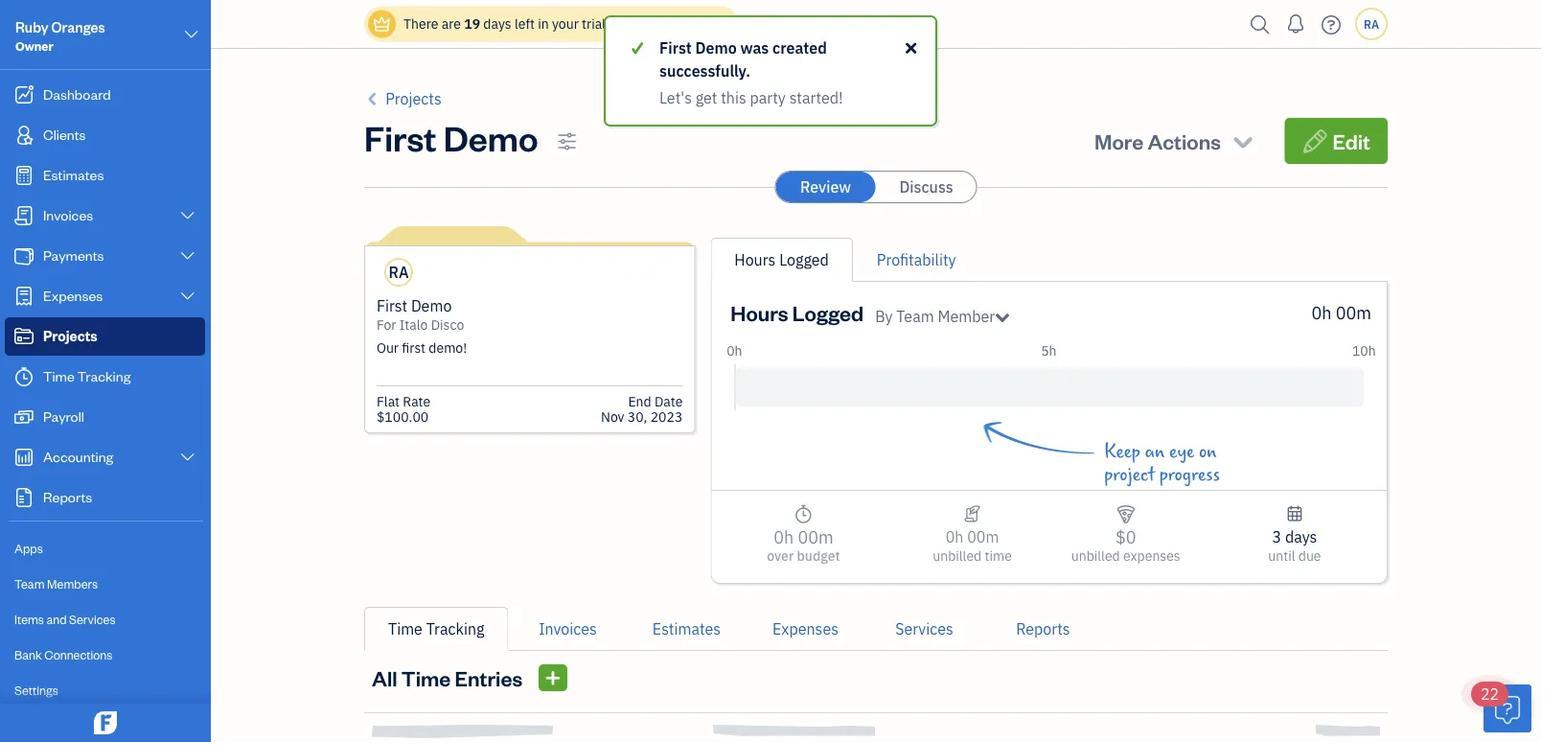 Task type: locate. For each thing, give the bounding box(es) containing it.
first for first demo for italo disco our first demo!
[[377, 296, 408, 316]]

0h for 0h 00m
[[1312, 301, 1332, 324]]

0 horizontal spatial ra
[[389, 262, 409, 282]]

first for first demo was created successfully. let's get this party started!
[[660, 38, 692, 58]]

review link
[[776, 172, 876, 202]]

1 unbilled from the left
[[933, 547, 982, 565]]

1 horizontal spatial estimates link
[[627, 607, 746, 651]]

expenses link up projects link at top left
[[5, 277, 205, 315]]

first down upgrade account link
[[660, 38, 692, 58]]

1 vertical spatial expenses link
[[746, 607, 865, 651]]

0 vertical spatial ra
[[1364, 16, 1380, 32]]

first
[[660, 38, 692, 58], [364, 114, 437, 160], [377, 296, 408, 316]]

00m right over
[[798, 525, 834, 548]]

projects right chevronleft image
[[386, 89, 442, 109]]

reports link down the time
[[984, 607, 1103, 651]]

member
[[938, 306, 995, 326]]

1 horizontal spatial expenses
[[773, 619, 839, 639]]

flat rate $100.00
[[377, 393, 431, 426]]

more
[[1095, 127, 1144, 154]]

date
[[655, 393, 683, 410]]

chevron large down image inside expenses 'link'
[[179, 289, 197, 304]]

1 vertical spatial estimates link
[[627, 607, 746, 651]]

0 vertical spatial estimates
[[43, 165, 104, 184]]

0 horizontal spatial time tracking
[[43, 367, 131, 385]]

1 vertical spatial time tracking
[[388, 619, 485, 639]]

1 horizontal spatial time tracking
[[388, 619, 485, 639]]

0 horizontal spatial services
[[69, 611, 116, 627]]

tracking down projects link at top left
[[77, 367, 131, 385]]

0 horizontal spatial expenses
[[43, 286, 103, 304]]

team inside the hours logged group by field
[[897, 306, 934, 326]]

1 vertical spatial projects
[[43, 326, 97, 345]]

started!
[[790, 88, 843, 108]]

profitability
[[877, 250, 956, 270]]

days down calendar icon
[[1285, 527, 1318, 547]]

time entry menu image
[[544, 666, 562, 689]]

discuss link
[[877, 172, 976, 202]]

19
[[464, 15, 480, 33]]

dashboard
[[43, 85, 111, 103]]

time right all
[[402, 664, 451, 691]]

0 vertical spatial invoices
[[43, 206, 93, 224]]

5h
[[1041, 342, 1057, 360]]

00m inside 0h 00m over budget
[[798, 525, 834, 548]]

nov
[[601, 408, 625, 426]]

tracking
[[77, 367, 131, 385], [426, 619, 485, 639]]

1 horizontal spatial reports
[[1016, 619, 1071, 639]]

days right 19
[[483, 15, 512, 33]]

first inside 'first demo for italo disco our first demo!'
[[377, 296, 408, 316]]

first up our
[[377, 296, 408, 316]]

1 horizontal spatial ra
[[1364, 16, 1380, 32]]

services inside main 'element'
[[69, 611, 116, 627]]

logged down review
[[780, 250, 829, 270]]

0 vertical spatial chevron large down image
[[183, 23, 200, 46]]

expenses image
[[1116, 502, 1136, 525]]

0 horizontal spatial reports
[[43, 487, 92, 506]]

0 horizontal spatial team
[[14, 576, 45, 591]]

1 vertical spatial ra
[[389, 262, 409, 282]]

2 vertical spatial demo
[[411, 296, 452, 316]]

1 vertical spatial invoices link
[[509, 607, 627, 651]]

bank connections link
[[5, 638, 205, 672]]

reports
[[43, 487, 92, 506], [1016, 619, 1071, 639]]

0 vertical spatial hours
[[735, 250, 776, 270]]

invoices link up time entry menu image
[[509, 607, 627, 651]]

edit link
[[1285, 118, 1388, 164]]

0 vertical spatial days
[[483, 15, 512, 33]]

dashboard image
[[12, 85, 35, 104]]

1 horizontal spatial projects
[[386, 89, 442, 109]]

estimates inside main 'element'
[[43, 165, 104, 184]]

0 horizontal spatial reports link
[[5, 478, 205, 517]]

time right timer image
[[43, 367, 75, 385]]

ra up the for
[[389, 262, 409, 282]]

2 unbilled from the left
[[1072, 547, 1120, 565]]

1 horizontal spatial days
[[1285, 527, 1318, 547]]

time tracking
[[43, 367, 131, 385], [388, 619, 485, 639]]

team right by
[[897, 306, 934, 326]]

0 vertical spatial time tracking
[[43, 367, 131, 385]]

expenses down payments
[[43, 286, 103, 304]]

chevron large down image
[[183, 23, 200, 46], [179, 208, 197, 223]]

projects inside main 'element'
[[43, 326, 97, 345]]

status
[[0, 15, 1542, 127]]

1 vertical spatial time tracking link
[[364, 607, 509, 651]]

10h
[[1353, 342, 1376, 360]]

00m down 'invoices' icon
[[968, 527, 999, 547]]

0 vertical spatial team
[[897, 306, 934, 326]]

client image
[[12, 126, 35, 145]]

0 horizontal spatial tracking
[[77, 367, 131, 385]]

0h inside 0h 00m unbilled time
[[946, 527, 964, 547]]

projects inside button
[[386, 89, 442, 109]]

invoices up payments
[[43, 206, 93, 224]]

1 vertical spatial team
[[14, 576, 45, 591]]

0 horizontal spatial projects
[[43, 326, 97, 345]]

and
[[46, 611, 67, 627]]

all time entries
[[372, 664, 523, 691]]

ra right go to help image at right top
[[1364, 16, 1380, 32]]

hours logged down hours logged button
[[731, 299, 864, 326]]

0 vertical spatial logged
[[780, 250, 829, 270]]

0h 00m unbilled time
[[933, 527, 1012, 565]]

tracking inside main 'element'
[[77, 367, 131, 385]]

owner
[[15, 38, 53, 54]]

1 horizontal spatial reports link
[[984, 607, 1103, 651]]

upgrade
[[617, 15, 669, 33]]

end
[[628, 393, 652, 410]]

0h 00m over budget
[[767, 525, 840, 565]]

resource center badge image
[[1484, 684, 1532, 732]]

settings link
[[5, 674, 205, 707]]

notifications image
[[1281, 5, 1311, 43]]

time
[[43, 367, 75, 385], [388, 619, 423, 639], [402, 664, 451, 691]]

time tracking link up all time entries
[[364, 607, 509, 651]]

0 horizontal spatial time tracking link
[[5, 358, 205, 396]]

0 vertical spatial first
[[660, 38, 692, 58]]

main element
[[0, 0, 259, 742]]

1 horizontal spatial services
[[896, 619, 954, 639]]

0 horizontal spatial estimates link
[[5, 156, 205, 195]]

1 vertical spatial reports link
[[984, 607, 1103, 651]]

1 horizontal spatial team
[[897, 306, 934, 326]]

0 vertical spatial reports link
[[5, 478, 205, 517]]

invoices image
[[964, 502, 981, 525]]

0 vertical spatial expenses
[[43, 286, 103, 304]]

invoices inside main 'element'
[[43, 206, 93, 224]]

time tracking link
[[5, 358, 205, 396], [364, 607, 509, 651]]

1 vertical spatial hours
[[731, 299, 789, 326]]

expense image
[[12, 287, 35, 306]]

00m for 0h 00m over budget
[[798, 525, 834, 548]]

1 horizontal spatial estimates
[[653, 619, 721, 639]]

reports link down accounting link
[[5, 478, 205, 517]]

chevron large down image
[[179, 248, 197, 264], [179, 289, 197, 304], [179, 450, 197, 465]]

settings
[[14, 682, 58, 698]]

unbilled down expenses image
[[1072, 547, 1120, 565]]

1 chevron large down image from the top
[[179, 248, 197, 264]]

$0
[[1116, 525, 1137, 548]]

days inside 3 days until due
[[1285, 527, 1318, 547]]

settings for this project image
[[557, 129, 577, 152]]

an
[[1145, 441, 1165, 462]]

ruby
[[15, 18, 49, 36]]

0 horizontal spatial invoices link
[[5, 197, 205, 235]]

first inside first demo was created successfully. let's get this party started!
[[660, 38, 692, 58]]

1 vertical spatial tracking
[[426, 619, 485, 639]]

2 chevron large down image from the top
[[179, 289, 197, 304]]

projects button
[[364, 87, 442, 110]]

0h inside 0h 00m over budget
[[774, 525, 794, 548]]

profitability button
[[877, 248, 956, 271]]

2 vertical spatial first
[[377, 296, 408, 316]]

expenses down the budget
[[773, 619, 839, 639]]

crown image
[[372, 14, 392, 34]]

0 horizontal spatial invoices
[[43, 206, 93, 224]]

first down projects button
[[364, 114, 437, 160]]

0 vertical spatial estimates link
[[5, 156, 205, 195]]

1 horizontal spatial time tracking link
[[364, 607, 509, 651]]

1 vertical spatial chevron large down image
[[179, 289, 197, 304]]

2 horizontal spatial 00m
[[1336, 301, 1372, 324]]

projects
[[386, 89, 442, 109], [43, 326, 97, 345]]

demo
[[696, 38, 737, 58], [444, 114, 538, 160], [411, 296, 452, 316]]

1 horizontal spatial expenses link
[[746, 607, 865, 651]]

1 vertical spatial demo
[[444, 114, 538, 160]]

0 vertical spatial projects
[[386, 89, 442, 109]]

demo inside first demo was created successfully. let's get this party started!
[[696, 38, 737, 58]]

unbilled inside 0h 00m unbilled time
[[933, 547, 982, 565]]

hours logged button
[[735, 248, 829, 271]]

review
[[800, 177, 851, 197]]

estimates
[[43, 165, 104, 184], [653, 619, 721, 639]]

0h 00m
[[1312, 301, 1372, 324]]

1 vertical spatial first
[[364, 114, 437, 160]]

payroll
[[43, 407, 84, 425]]

chevrondown image
[[1230, 128, 1257, 154]]

by team member
[[875, 306, 995, 326]]

entries
[[455, 664, 523, 691]]

time up all
[[388, 619, 423, 639]]

invoices
[[43, 206, 93, 224], [539, 619, 597, 639]]

expenses inside main 'element'
[[43, 286, 103, 304]]

1 vertical spatial days
[[1285, 527, 1318, 547]]

demo left the settings for this project image
[[444, 114, 538, 160]]

time tracking inside main 'element'
[[43, 367, 131, 385]]

first demo
[[364, 114, 538, 160]]

0 horizontal spatial estimates
[[43, 165, 104, 184]]

00m for 0h 00m unbilled time
[[968, 527, 999, 547]]

invoices up time entry menu image
[[539, 619, 597, 639]]

hours logged down review
[[735, 250, 829, 270]]

expenses link down the budget
[[746, 607, 865, 651]]

created
[[773, 38, 827, 58]]

items
[[14, 611, 44, 627]]

timetracking image
[[794, 502, 814, 525]]

first demo for italo disco our first demo!
[[377, 296, 467, 357]]

3 days until due
[[1269, 527, 1322, 565]]

ra
[[1364, 16, 1380, 32], [389, 262, 409, 282]]

hours
[[735, 250, 776, 270], [731, 299, 789, 326]]

00m inside 0h 00m unbilled time
[[968, 527, 999, 547]]

invoices link up 'payments' link
[[5, 197, 205, 235]]

services
[[69, 611, 116, 627], [896, 619, 954, 639]]

demo up successfully.
[[696, 38, 737, 58]]

first
[[402, 339, 426, 357]]

2023
[[651, 408, 683, 426]]

estimates link for services link
[[627, 607, 746, 651]]

demo for first demo for italo disco our first demo!
[[411, 296, 452, 316]]

chevron large down image inside accounting link
[[179, 450, 197, 465]]

time
[[985, 547, 1012, 565]]

demo inside 'first demo for italo disco our first demo!'
[[411, 296, 452, 316]]

days
[[483, 15, 512, 33], [1285, 527, 1318, 547]]

0 horizontal spatial expenses link
[[5, 277, 205, 315]]

projects right project icon
[[43, 326, 97, 345]]

unbilled left the time
[[933, 547, 982, 565]]

chevron large down image for payments
[[179, 248, 197, 264]]

1 horizontal spatial unbilled
[[1072, 547, 1120, 565]]

logged left by
[[793, 299, 864, 326]]

1 vertical spatial chevron large down image
[[179, 208, 197, 223]]

0h for 0h 00m unbilled time
[[946, 527, 964, 547]]

0 vertical spatial tracking
[[77, 367, 131, 385]]

0 vertical spatial chevron large down image
[[179, 248, 197, 264]]

1 horizontal spatial 00m
[[968, 527, 999, 547]]

status containing first demo was created successfully.
[[0, 15, 1542, 127]]

for
[[377, 316, 396, 334]]

ra inside dropdown button
[[1364, 16, 1380, 32]]

unbilled inside $0 unbilled expenses
[[1072, 547, 1120, 565]]

00m up the 10h
[[1336, 301, 1372, 324]]

flat
[[377, 393, 400, 410]]

payments link
[[5, 237, 205, 275]]

budget
[[797, 547, 840, 565]]

0 vertical spatial demo
[[696, 38, 737, 58]]

0 vertical spatial reports
[[43, 487, 92, 506]]

0 vertical spatial time
[[43, 367, 75, 385]]

time tracking link down projects link at top left
[[5, 358, 205, 396]]

0 horizontal spatial 00m
[[798, 525, 834, 548]]

1 vertical spatial expenses
[[773, 619, 839, 639]]

time tracking down projects link at top left
[[43, 367, 131, 385]]

0 vertical spatial invoices link
[[5, 197, 205, 235]]

3 chevron large down image from the top
[[179, 450, 197, 465]]

logged
[[780, 250, 829, 270], [793, 299, 864, 326]]

1 vertical spatial invoices
[[539, 619, 597, 639]]

demo for first demo
[[444, 114, 538, 160]]

1 vertical spatial estimates
[[653, 619, 721, 639]]

calendar image
[[1286, 502, 1304, 525]]

team up "items"
[[14, 576, 45, 591]]

chevron large down image inside 'payments' link
[[179, 248, 197, 264]]

invoices link
[[5, 197, 205, 235], [509, 607, 627, 651]]

2 vertical spatial chevron large down image
[[179, 450, 197, 465]]

time tracking up all time entries
[[388, 619, 485, 639]]

0 horizontal spatial unbilled
[[933, 547, 982, 565]]

first for first demo
[[364, 114, 437, 160]]

demo up demo!
[[411, 296, 452, 316]]

tracking up all time entries
[[426, 619, 485, 639]]

time inside main 'element'
[[43, 367, 75, 385]]



Task type: describe. For each thing, give the bounding box(es) containing it.
oranges
[[51, 18, 105, 36]]

$0 unbilled expenses
[[1072, 525, 1181, 565]]

team members
[[14, 576, 98, 591]]

clients
[[43, 125, 86, 143]]

estimate image
[[12, 166, 35, 185]]

this
[[721, 88, 747, 108]]

22
[[1481, 684, 1500, 704]]

keep an eye on project progress
[[1105, 441, 1220, 485]]

payments
[[43, 246, 104, 264]]

italo
[[400, 316, 428, 334]]

payroll link
[[5, 398, 205, 436]]

project image
[[12, 327, 35, 346]]

apps
[[14, 540, 43, 556]]

team members link
[[5, 568, 205, 601]]

project
[[1105, 464, 1155, 485]]

bank
[[14, 647, 42, 662]]

keep
[[1105, 441, 1141, 462]]

check image
[[629, 36, 647, 59]]

team inside main 'element'
[[14, 576, 45, 591]]

in
[[538, 15, 549, 33]]

0 vertical spatial expenses link
[[5, 277, 205, 315]]

services link
[[865, 607, 984, 651]]

due
[[1299, 547, 1322, 565]]

edit
[[1333, 127, 1371, 154]]

party
[[750, 88, 786, 108]]

chevronleft image
[[364, 87, 382, 110]]

there are 19 days left in your trial. upgrade account
[[404, 15, 724, 33]]

on
[[1199, 441, 1217, 462]]

estimates link for 'payments' link
[[5, 156, 205, 195]]

accounting
[[43, 447, 113, 465]]

dashboard link
[[5, 76, 205, 114]]

projects link
[[5, 317, 205, 356]]

all
[[372, 664, 397, 691]]

connections
[[44, 647, 113, 662]]

3
[[1273, 527, 1282, 547]]

report image
[[12, 488, 35, 507]]

chevron large down image for accounting
[[179, 450, 197, 465]]

actions
[[1148, 127, 1221, 154]]

1 horizontal spatial invoices
[[539, 619, 597, 639]]

Hours Logged Group By field
[[875, 305, 1011, 328]]

30,
[[628, 408, 648, 426]]

was
[[741, 38, 769, 58]]

1 horizontal spatial tracking
[[426, 619, 485, 639]]

payment image
[[12, 246, 35, 266]]

expenses
[[1124, 547, 1181, 565]]

disco
[[431, 316, 464, 334]]

by
[[875, 306, 893, 326]]

ruby oranges owner
[[15, 18, 105, 54]]

items and services
[[14, 611, 116, 627]]

rate
[[403, 393, 431, 410]]

demo for first demo was created successfully. let's get this party started!
[[696, 38, 737, 58]]

until
[[1269, 547, 1296, 565]]

freshbooks image
[[90, 711, 121, 734]]

money image
[[12, 407, 35, 427]]

trial.
[[582, 15, 610, 33]]

timer image
[[12, 367, 35, 386]]

reports inside main 'element'
[[43, 487, 92, 506]]

go to help image
[[1316, 10, 1347, 39]]

ra button
[[1356, 8, 1388, 40]]

00m for 0h 00m
[[1336, 301, 1372, 324]]

0h for 0h 00m over budget
[[774, 525, 794, 548]]

accounting link
[[5, 438, 205, 476]]

your
[[552, 15, 579, 33]]

2 vertical spatial time
[[402, 664, 451, 691]]

left
[[515, 15, 535, 33]]

search image
[[1245, 10, 1276, 39]]

members
[[47, 576, 98, 591]]

get
[[696, 88, 718, 108]]

0 horizontal spatial days
[[483, 15, 512, 33]]

close image
[[903, 36, 920, 59]]

1 vertical spatial reports
[[1016, 619, 1071, 639]]

progress
[[1160, 464, 1220, 485]]

end date nov 30, 2023
[[601, 393, 683, 426]]

22 button
[[1472, 682, 1532, 732]]

hours inside hours logged button
[[735, 250, 776, 270]]

are
[[442, 15, 461, 33]]

our
[[377, 339, 399, 357]]

1 vertical spatial hours logged
[[731, 299, 864, 326]]

account
[[673, 15, 724, 33]]

chart image
[[12, 448, 35, 467]]

more actions
[[1095, 127, 1221, 154]]

upgrade account link
[[613, 15, 724, 33]]

1 vertical spatial time
[[388, 619, 423, 639]]

chevron large down image for expenses
[[179, 289, 197, 304]]

$100.00
[[377, 408, 429, 426]]

more actions button
[[1077, 118, 1274, 164]]

0 vertical spatial time tracking link
[[5, 358, 205, 396]]

0h for 0h
[[727, 342, 743, 360]]

0 vertical spatial hours logged
[[735, 250, 829, 270]]

clients link
[[5, 116, 205, 154]]

invoice image
[[12, 206, 35, 225]]

1 horizontal spatial invoices link
[[509, 607, 627, 651]]

over
[[767, 547, 794, 565]]

bank connections
[[14, 647, 113, 662]]

1 vertical spatial logged
[[793, 299, 864, 326]]

pencil image
[[1302, 128, 1329, 154]]

demo!
[[429, 339, 467, 357]]

eye
[[1170, 441, 1195, 462]]

first demo was created successfully. let's get this party started!
[[660, 38, 843, 108]]

items and services link
[[5, 603, 205, 637]]

logged inside button
[[780, 250, 829, 270]]



Task type: vqa. For each thing, say whether or not it's contained in the screenshot.
Demo inside the FIRST DEMO WAS CREATED SUCCESSFULLY. LET'S GET THIS PARTY STARTED!
yes



